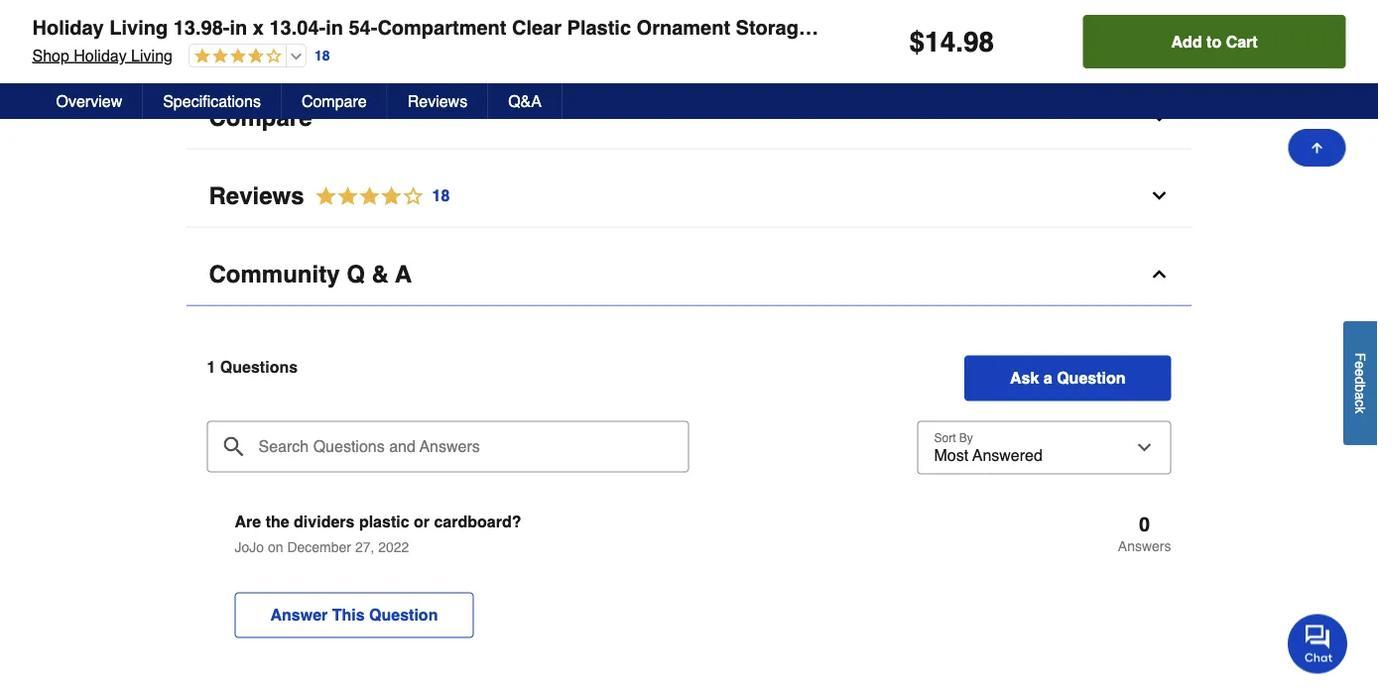 Task type: vqa. For each thing, say whether or not it's contained in the screenshot.
good
no



Task type: describe. For each thing, give the bounding box(es) containing it.
add
[[1171, 32, 1202, 51]]

54-
[[349, 16, 377, 39]]

q&a
[[508, 92, 542, 110]]

compare for compare "button" under ornament
[[209, 103, 312, 131]]

1 horizontal spatial 18
[[432, 186, 450, 205]]

on
[[268, 539, 283, 555]]

jojo
[[235, 539, 264, 555]]

overview button
[[36, 83, 143, 119]]

c
[[1353, 400, 1369, 407]]

27,
[[355, 539, 374, 555]]

$ 14 . 98
[[909, 26, 994, 58]]

compare for compare "button" below 54-
[[302, 92, 367, 110]]

questions
[[220, 358, 298, 376]]

compare button down ornament
[[187, 87, 1191, 149]]

question inside 'answer this question' button
[[369, 606, 438, 624]]

q
[[346, 260, 365, 288]]

shop
[[32, 46, 69, 64]]

plastic
[[567, 16, 631, 39]]

to
[[1207, 32, 1222, 51]]

the
[[266, 513, 289, 531]]

shop holiday living
[[32, 46, 173, 64]]

cardboard?
[[434, 513, 521, 531]]

this
[[332, 606, 365, 624]]

specifications for reviews
[[163, 92, 261, 110]]

1 vertical spatial living
[[131, 46, 173, 64]]

0 vertical spatial 3.7 stars image
[[189, 48, 282, 66]]

13.98-
[[173, 16, 230, 39]]

or
[[414, 513, 430, 531]]

a
[[395, 260, 412, 288]]

2 in from the left
[[326, 16, 343, 39]]

ask a question button
[[964, 356, 1171, 401]]

98
[[963, 26, 994, 58]]

0 vertical spatial living
[[109, 16, 168, 39]]

q&a button
[[488, 83, 563, 119]]

a inside button
[[1353, 392, 1369, 400]]

b
[[1353, 384, 1369, 392]]

f
[[1353, 353, 1369, 361]]

3.7 stars image containing 18
[[304, 183, 451, 210]]

december
[[287, 539, 351, 555]]

reviews inside reviews button
[[407, 92, 467, 110]]

answer
[[270, 606, 328, 624]]

Search Questions and Answers text field
[[207, 421, 689, 473]]

holiday living 13.98-in x 13.04-in 54-compartment clear plastic ornament storage box
[[32, 16, 853, 39]]

dividers
[[294, 513, 355, 531]]

chevron down image for reviews
[[1149, 186, 1169, 206]]

clear
[[512, 16, 562, 39]]

question inside the 1 questions ask a question
[[1057, 369, 1126, 387]]

box
[[815, 16, 853, 39]]

answers
[[1118, 538, 1171, 554]]

arrow up image
[[1309, 140, 1325, 156]]

1 questions ask a question
[[207, 358, 1126, 387]]

are the dividers plastic or cardboard? jojo on december 27, 2022
[[235, 513, 521, 555]]

specifications for compare
[[209, 9, 370, 37]]

overview
[[56, 92, 122, 110]]

0
[[1139, 513, 1150, 536]]



Task type: locate. For each thing, give the bounding box(es) containing it.
e up b
[[1353, 369, 1369, 377]]

add to cart
[[1171, 32, 1258, 51]]

a up k
[[1353, 392, 1369, 400]]

3.7 stars image down x
[[189, 48, 282, 66]]

jojo's question on december 27, 2022 element
[[207, 513, 1171, 663]]

1 vertical spatial a
[[1353, 392, 1369, 400]]

holiday up overview
[[74, 46, 127, 64]]

question right ask
[[1057, 369, 1126, 387]]

18
[[314, 47, 330, 63], [432, 186, 450, 205]]

compare
[[302, 92, 367, 110], [209, 103, 312, 131]]

answer this question button
[[235, 593, 474, 638]]

0 horizontal spatial question
[[369, 606, 438, 624]]

chat invite button image
[[1288, 614, 1348, 674]]

compare button down 54-
[[282, 83, 388, 119]]

0 answers element
[[1118, 513, 1171, 554]]

cart
[[1226, 32, 1258, 51]]

0 vertical spatial chevron down image
[[1149, 13, 1169, 33]]

question
[[1057, 369, 1126, 387], [369, 606, 438, 624]]

1 vertical spatial 3.7 stars image
[[304, 183, 451, 210]]

1 horizontal spatial 3.7 stars image
[[304, 183, 451, 210]]

2 vertical spatial chevron down image
[[1149, 186, 1169, 206]]

13.04-
[[269, 16, 326, 39]]

question right this
[[369, 606, 438, 624]]

are
[[235, 513, 261, 531]]

chevron down image for compare
[[1149, 107, 1169, 127]]

$
[[909, 26, 925, 58]]

storage
[[736, 16, 810, 39]]

chevron down image
[[1149, 13, 1169, 33], [1149, 107, 1169, 127], [1149, 186, 1169, 206]]

ask
[[1010, 369, 1039, 387]]

a inside the 1 questions ask a question
[[1044, 369, 1052, 387]]

in
[[230, 16, 247, 39], [326, 16, 343, 39]]

1 horizontal spatial in
[[326, 16, 343, 39]]

living
[[109, 16, 168, 39], [131, 46, 173, 64]]

k
[[1353, 407, 1369, 414]]

1 vertical spatial reviews
[[209, 182, 304, 209]]

1
[[207, 358, 216, 376]]

reviews up community
[[209, 182, 304, 209]]

0 horizontal spatial reviews
[[209, 182, 304, 209]]

0 vertical spatial question
[[1057, 369, 1126, 387]]

1 e from the top
[[1353, 361, 1369, 369]]

community q & a
[[209, 260, 412, 288]]

chevron down image left add
[[1149, 13, 1169, 33]]

a right ask
[[1044, 369, 1052, 387]]

chevron down image up chevron up icon
[[1149, 186, 1169, 206]]

0 horizontal spatial a
[[1044, 369, 1052, 387]]

&
[[372, 260, 389, 288]]

compare down x
[[209, 103, 312, 131]]

reviews
[[407, 92, 467, 110], [209, 182, 304, 209]]

community
[[209, 260, 340, 288]]

1 vertical spatial chevron down image
[[1149, 107, 1169, 127]]

chevron down image inside compare "button"
[[1149, 107, 1169, 127]]

e
[[1353, 361, 1369, 369], [1353, 369, 1369, 377]]

0 vertical spatial specifications
[[209, 9, 370, 37]]

1 vertical spatial 18
[[432, 186, 450, 205]]

specifications button
[[187, 0, 1191, 55], [143, 83, 282, 119]]

0 vertical spatial a
[[1044, 369, 1052, 387]]

1 vertical spatial specifications
[[163, 92, 261, 110]]

0 horizontal spatial 18
[[314, 47, 330, 63]]

3.7 stars image
[[189, 48, 282, 66], [304, 183, 451, 210]]

compartment
[[377, 16, 506, 39]]

2 chevron down image from the top
[[1149, 107, 1169, 127]]

chevron down image down add to cart button
[[1149, 107, 1169, 127]]

f e e d b a c k button
[[1343, 321, 1378, 445]]

0 answers
[[1118, 513, 1171, 554]]

chevron up image
[[1149, 264, 1169, 284]]

specifications button for reviews
[[143, 83, 282, 119]]

1 chevron down image from the top
[[1149, 13, 1169, 33]]

.
[[956, 26, 963, 58]]

x
[[253, 16, 264, 39]]

reviews down compartment
[[407, 92, 467, 110]]

0 vertical spatial 18
[[314, 47, 330, 63]]

in left 54-
[[326, 16, 343, 39]]

chevron down image for specifications
[[1149, 13, 1169, 33]]

0 vertical spatial specifications button
[[187, 0, 1191, 55]]

1 vertical spatial specifications button
[[143, 83, 282, 119]]

1 horizontal spatial a
[[1353, 392, 1369, 400]]

1 in from the left
[[230, 16, 247, 39]]

a
[[1044, 369, 1052, 387], [1353, 392, 1369, 400]]

1 vertical spatial holiday
[[74, 46, 127, 64]]

living up shop holiday living
[[109, 16, 168, 39]]

holiday up shop
[[32, 16, 104, 39]]

0 horizontal spatial in
[[230, 16, 247, 39]]

specifications
[[209, 9, 370, 37], [163, 92, 261, 110]]

community q & a button
[[187, 243, 1191, 306]]

1 horizontal spatial reviews
[[407, 92, 467, 110]]

2 e from the top
[[1353, 369, 1369, 377]]

1 horizontal spatial question
[[1057, 369, 1126, 387]]

living up overview button
[[131, 46, 173, 64]]

reviews button
[[388, 83, 488, 119]]

3 chevron down image from the top
[[1149, 186, 1169, 206]]

14
[[925, 26, 956, 58]]

3.7 stars image up &
[[304, 183, 451, 210]]

plastic
[[359, 513, 409, 531]]

compare down 54-
[[302, 92, 367, 110]]

0 vertical spatial reviews
[[407, 92, 467, 110]]

answer this question
[[270, 606, 438, 624]]

0 horizontal spatial 3.7 stars image
[[189, 48, 282, 66]]

in left x
[[230, 16, 247, 39]]

18 down reviews button
[[432, 186, 450, 205]]

18 down 13.04-
[[314, 47, 330, 63]]

holiday
[[32, 16, 104, 39], [74, 46, 127, 64]]

f e e d b a c k
[[1353, 353, 1369, 414]]

add to cart button
[[1083, 15, 1346, 68]]

d
[[1353, 377, 1369, 384]]

2022
[[378, 539, 409, 555]]

compare button
[[282, 83, 388, 119], [187, 87, 1191, 149]]

e up d
[[1353, 361, 1369, 369]]

specifications button for compare
[[187, 0, 1191, 55]]

1 vertical spatial question
[[369, 606, 438, 624]]

0 vertical spatial holiday
[[32, 16, 104, 39]]

ornament
[[637, 16, 730, 39]]



